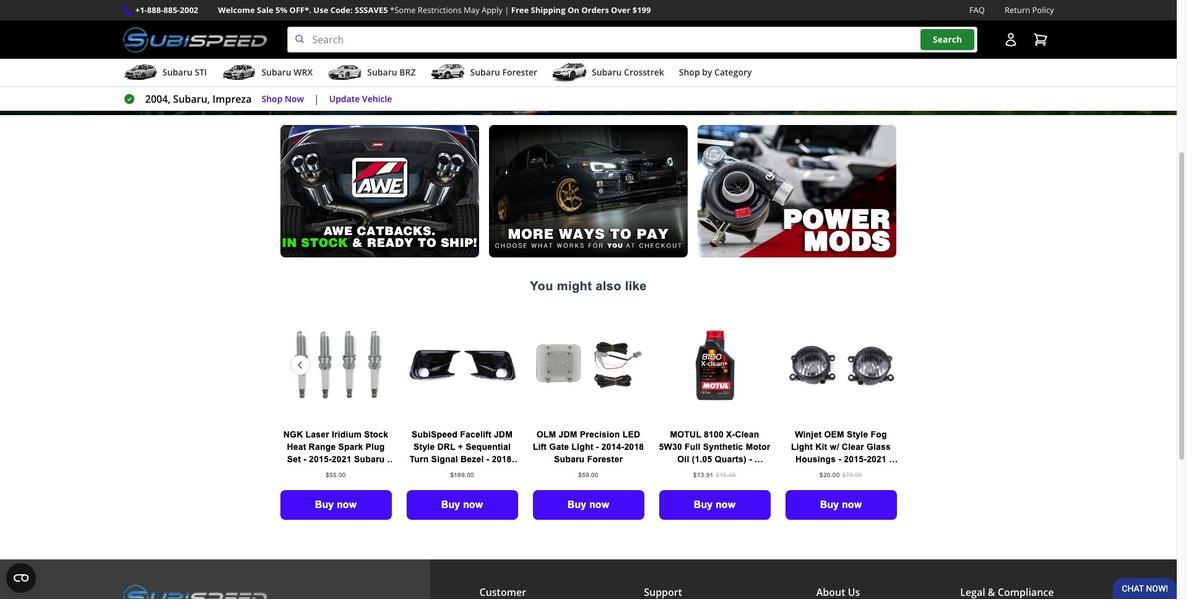 Task type: locate. For each thing, give the bounding box(es) containing it.
| right now
[[314, 92, 319, 106]]

subaru,
[[173, 92, 210, 106]]

return policy
[[1005, 4, 1055, 15]]

off*.
[[290, 4, 312, 15]]

faq
[[970, 4, 985, 15]]

885-
[[164, 4, 180, 15]]

wrx
[[294, 66, 313, 78]]

shop inside dropdown button
[[679, 66, 700, 78]]

shop for shop now
[[262, 93, 283, 105]]

4 subaru from the left
[[470, 66, 500, 78]]

5 subaru from the left
[[592, 66, 622, 78]]

+1-888-885-2002
[[135, 4, 198, 15]]

subaru brz
[[367, 66, 416, 78]]

$199
[[633, 4, 651, 15]]

1 vertical spatial subispeed logo image
[[123, 585, 267, 600]]

return policy link
[[1005, 4, 1055, 17]]

update vehicle
[[329, 93, 392, 105]]

subaru left brz at the top left
[[367, 66, 397, 78]]

open widget image
[[6, 564, 36, 593]]

shop now link
[[262, 92, 304, 106]]

shop left now
[[262, 93, 283, 105]]

subaru left crosstrek
[[592, 66, 622, 78]]

search input field
[[287, 27, 978, 53]]

brz
[[400, 66, 416, 78]]

now
[[285, 93, 304, 105]]

|
[[505, 4, 509, 15], [314, 92, 319, 106]]

0 vertical spatial subispeed logo image
[[123, 27, 267, 53]]

by
[[703, 66, 713, 78]]

1 subispeed logo image from the top
[[123, 27, 267, 53]]

subaru inside dropdown button
[[367, 66, 397, 78]]

1 subaru from the left
[[163, 66, 193, 78]]

faq link
[[970, 4, 985, 17]]

subaru left sti
[[163, 66, 193, 78]]

shop for shop by category
[[679, 66, 700, 78]]

0 horizontal spatial |
[[314, 92, 319, 106]]

0 vertical spatial |
[[505, 4, 509, 15]]

0 vertical spatial shop
[[679, 66, 700, 78]]

subaru forester
[[470, 66, 538, 78]]

update vehicle button
[[329, 92, 392, 106]]

2004, subaru, impreza
[[145, 92, 252, 106]]

button image
[[1004, 32, 1019, 47]]

| left free
[[505, 4, 509, 15]]

code:
[[331, 4, 353, 15]]

shop
[[679, 66, 700, 78], [262, 93, 283, 105]]

a subaru wrx thumbnail image image
[[222, 63, 257, 82]]

5%
[[276, 4, 288, 15]]

1 horizontal spatial |
[[505, 4, 509, 15]]

3 subaru from the left
[[367, 66, 397, 78]]

a subaru sti thumbnail image image
[[123, 63, 158, 82]]

shop left by
[[679, 66, 700, 78]]

subaru crosstrek
[[592, 66, 664, 78]]

subaru left the wrx
[[262, 66, 292, 78]]

impreza
[[213, 92, 252, 106]]

shop by category button
[[679, 61, 752, 86]]

subaru left forester
[[470, 66, 500, 78]]

subaru
[[163, 66, 193, 78], [262, 66, 292, 78], [367, 66, 397, 78], [470, 66, 500, 78], [592, 66, 622, 78]]

subaru wrx
[[262, 66, 313, 78]]

1 vertical spatial shop
[[262, 93, 283, 105]]

may
[[464, 4, 480, 15]]

2 subaru from the left
[[262, 66, 292, 78]]

on
[[568, 4, 580, 15]]

subaru for subaru crosstrek
[[592, 66, 622, 78]]

0 horizontal spatial shop
[[262, 93, 283, 105]]

category
[[715, 66, 752, 78]]

shipping
[[531, 4, 566, 15]]

1 horizontal spatial shop
[[679, 66, 700, 78]]

subispeed logo image
[[123, 27, 267, 53], [123, 585, 267, 600]]



Task type: vqa. For each thing, say whether or not it's contained in the screenshot.
SELECT MODEL button
no



Task type: describe. For each thing, give the bounding box(es) containing it.
2004,
[[145, 92, 171, 106]]

subaru wrx button
[[222, 61, 313, 86]]

crosstrek
[[624, 66, 664, 78]]

shop now
[[262, 93, 304, 105]]

update
[[329, 93, 360, 105]]

subaru crosstrek button
[[553, 61, 664, 86]]

subaru for subaru wrx
[[262, 66, 292, 78]]

sssave5
[[355, 4, 388, 15]]

welcome sale 5% off*. use code: sssave5
[[218, 4, 388, 15]]

policy
[[1033, 4, 1055, 15]]

888-
[[147, 4, 164, 15]]

subaru sti button
[[123, 61, 207, 86]]

subaru for subaru brz
[[367, 66, 397, 78]]

subaru forester button
[[431, 61, 538, 86]]

subaru brz button
[[328, 61, 416, 86]]

use
[[314, 4, 329, 15]]

+1-
[[135, 4, 147, 15]]

a subaru forester thumbnail image image
[[431, 63, 465, 82]]

a subaru crosstrek thumbnail image image
[[553, 63, 587, 82]]

restrictions
[[418, 4, 462, 15]]

shop by category
[[679, 66, 752, 78]]

sti
[[195, 66, 207, 78]]

forester
[[503, 66, 538, 78]]

over
[[611, 4, 631, 15]]

search
[[933, 34, 963, 45]]

free
[[511, 4, 529, 15]]

subaru for subaru sti
[[163, 66, 193, 78]]

orders
[[582, 4, 609, 15]]

search button
[[921, 29, 975, 50]]

sale
[[257, 4, 274, 15]]

*some restrictions may apply | free shipping on orders over $199
[[390, 4, 651, 15]]

2 subispeed logo image from the top
[[123, 585, 267, 600]]

return
[[1005, 4, 1031, 15]]

subaru sti
[[163, 66, 207, 78]]

a subaru brz thumbnail image image
[[328, 63, 363, 82]]

apply
[[482, 4, 503, 15]]

+1-888-885-2002 link
[[135, 4, 198, 17]]

welcome
[[218, 4, 255, 15]]

1 vertical spatial |
[[314, 92, 319, 106]]

subaru for subaru forester
[[470, 66, 500, 78]]

2002
[[180, 4, 198, 15]]

*some
[[390, 4, 416, 15]]

vehicle
[[362, 93, 392, 105]]



